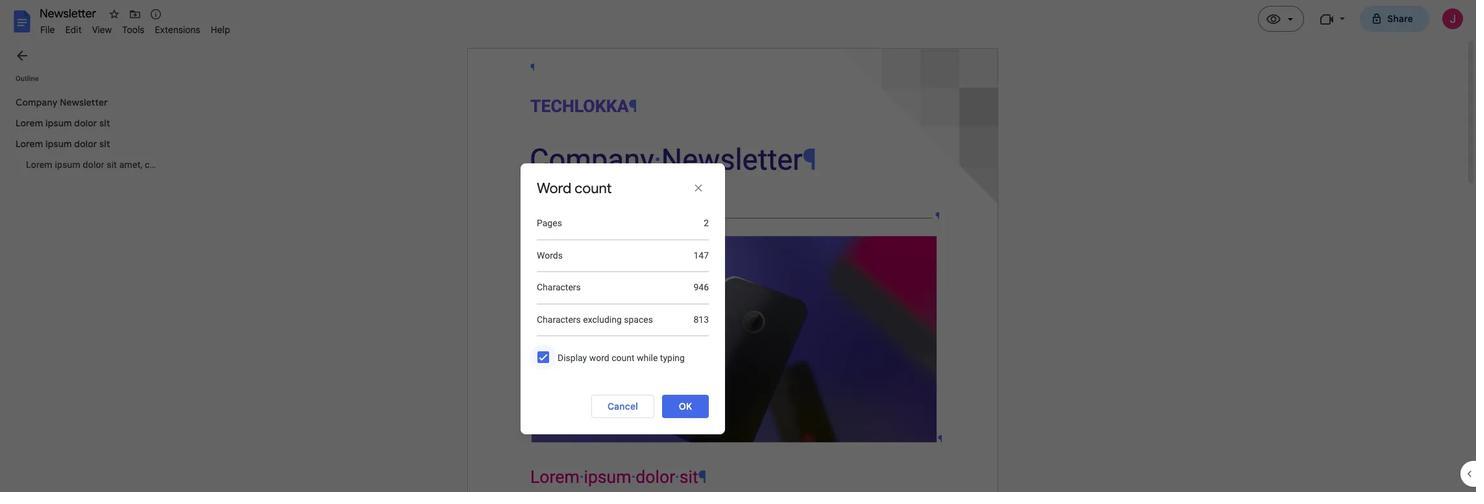 Task type: vqa. For each thing, say whether or not it's contained in the screenshot.
Option+slash element
no



Task type: describe. For each thing, give the bounding box(es) containing it.
813
[[694, 315, 709, 325]]

while
[[637, 353, 658, 364]]

147
[[694, 250, 709, 261]]

newsletter
[[40, 6, 96, 21]]

newsletter element
[[35, 5, 1477, 25]]

word
[[589, 353, 610, 364]]

Display word count while typing checkbox
[[538, 352, 549, 364]]

excluding
[[583, 315, 622, 325]]

characters excluding spaces
[[537, 315, 653, 325]]

1 vertical spatial count
[[612, 353, 635, 364]]

ok
[[679, 402, 692, 413]]

menu bar inside menu bar 'banner'
[[35, 17, 235, 38]]

cancel button
[[591, 396, 655, 419]]

display word count while typing
[[558, 353, 685, 364]]

word count dialog
[[521, 164, 725, 435]]



Task type: locate. For each thing, give the bounding box(es) containing it.
2
[[704, 218, 709, 229]]

count
[[575, 180, 612, 197], [612, 353, 635, 364]]

word count heading
[[537, 180, 667, 198]]

946
[[694, 283, 709, 293]]

menu bar banner
[[0, 0, 1477, 493]]

cancel
[[608, 402, 638, 413]]

1 characters from the top
[[537, 283, 581, 293]]

characters
[[537, 283, 581, 293], [537, 315, 581, 325]]

characters down words
[[537, 283, 581, 293]]

word count
[[537, 180, 612, 197]]

2 characters from the top
[[537, 315, 581, 325]]

typing
[[660, 353, 685, 364]]

word
[[537, 180, 572, 197]]

count inside heading
[[575, 180, 612, 197]]

menu bar
[[35, 17, 235, 38]]

words
[[537, 250, 563, 261]]

characters for characters excluding spaces
[[537, 315, 581, 325]]

Star checkbox
[[105, 5, 123, 23]]

display
[[558, 353, 587, 364]]

characters up display
[[537, 315, 581, 325]]

share. private to only me. image
[[1371, 13, 1383, 24]]

spaces
[[624, 315, 653, 325]]

characters for characters
[[537, 283, 581, 293]]

ok button
[[662, 396, 709, 419]]

0 vertical spatial count
[[575, 180, 612, 197]]

0 vertical spatial characters
[[537, 283, 581, 293]]

pages
[[537, 218, 562, 229]]

word count application
[[0, 0, 1477, 493]]

1 vertical spatial characters
[[537, 315, 581, 325]]



